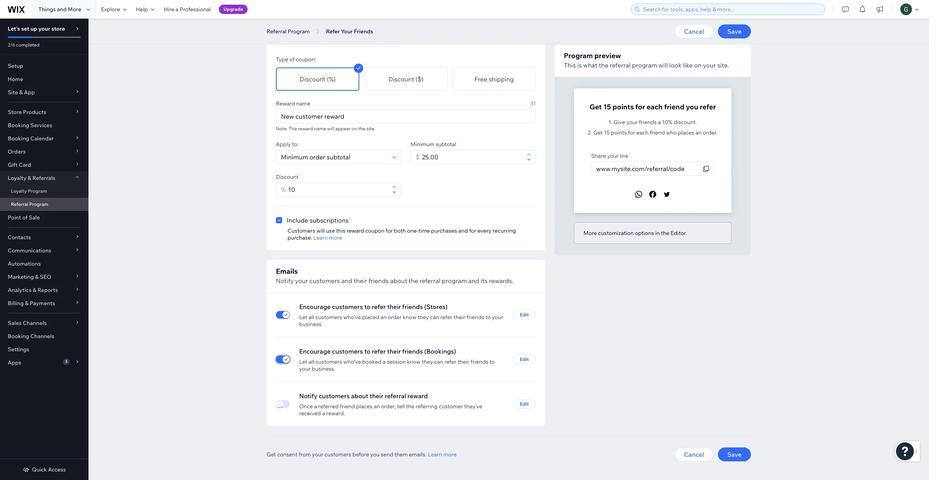 Task type: vqa. For each thing, say whether or not it's contained in the screenshot.
&
yes



Task type: describe. For each thing, give the bounding box(es) containing it.
the right in
[[661, 230, 670, 237]]

program inside program preview this is what the referral program will look like on your site.
[[632, 61, 657, 69]]

Discount text field
[[286, 183, 390, 196]]

& for billing
[[25, 300, 29, 307]]

edit button for notify customers about their referral reward
[[513, 400, 536, 409]]

booking calendar
[[8, 135, 54, 142]]

your inside the "emails notify your customers and their friends about the referral program and its rewards."
[[295, 277, 308, 285]]

in
[[655, 230, 660, 237]]

1 vertical spatial more
[[443, 451, 457, 458]]

0 horizontal spatial learn
[[313, 234, 328, 241]]

the inside the "emails notify your customers and their friends about the referral program and its rewards."
[[409, 277, 418, 285]]

booking services link
[[0, 119, 89, 132]]

reward the friend with:
[[276, 23, 334, 30]]

1 vertical spatial will
[[327, 126, 334, 132]]

cancel button for second save button from the bottom
[[675, 24, 714, 38]]

0 horizontal spatial reward
[[298, 126, 313, 132]]

refer your friends button
[[322, 26, 377, 37]]

get consent from your customers before you send them emails. learn more
[[267, 451, 457, 458]]

store products button
[[0, 106, 89, 119]]

edit for notify customers about their referral reward
[[520, 401, 529, 407]]

refer up booked
[[372, 348, 386, 356]]

who've for encourage customers to refer their friends (bookings)
[[343, 359, 361, 366]]

referral for "referral program" button
[[267, 28, 287, 35]]

friend inside notify customers about their referral reward once a referred friend places an order, tell the referring customer they've received a reward.
[[340, 403, 355, 410]]

customization
[[598, 230, 634, 237]]

set
[[21, 25, 29, 32]]

encourage customers to refer their friends (bookings) let all customers who've booked a session know they can refer their friends to your business.
[[299, 348, 495, 373]]

booking for booking calendar
[[8, 135, 29, 142]]

places inside notify customers about their referral reward once a referred friend places an order, tell the referring customer they've received a reward.
[[356, 403, 373, 410]]

you for refer
[[686, 102, 698, 111]]

hire a professional
[[164, 6, 211, 13]]

loyalty for loyalty & referrals
[[8, 175, 26, 182]]

analytics
[[8, 287, 32, 294]]

give
[[614, 119, 625, 126]]

friends inside give your friends a 10% discount. get 15 points for each friend who places an order.
[[639, 119, 657, 126]]

orders
[[8, 148, 26, 155]]

purchase.
[[288, 234, 312, 241]]

& for loyalty
[[28, 175, 31, 182]]

refer up placed
[[372, 303, 386, 311]]

refer down (bookings)
[[445, 359, 457, 366]]

order
[[388, 314, 402, 321]]

program for referral program link
[[29, 201, 48, 207]]

& for analytics
[[33, 287, 36, 294]]

consent
[[277, 451, 298, 458]]

discount for discount (%)
[[300, 75, 326, 83]]

completed
[[16, 42, 40, 48]]

a left reward.
[[322, 410, 325, 417]]

edit button for encourage customers to refer their friends (bookings)
[[513, 355, 536, 364]]

order.
[[703, 129, 718, 136]]

loyalty & referrals button
[[0, 172, 89, 185]]

15 inside give your friends a 10% discount. get 15 points for each friend who places an order.
[[604, 129, 610, 136]]

0 vertical spatial points
[[613, 102, 634, 111]]

let for encourage customers to refer their friends (bookings)
[[299, 359, 307, 366]]

who've for encourage customers to refer their friends (stores)
[[343, 314, 361, 321]]

free
[[475, 75, 487, 83]]

contacts
[[8, 234, 31, 241]]

shipping
[[489, 75, 514, 83]]

0 vertical spatial 15
[[603, 102, 611, 111]]

marketing
[[8, 274, 34, 281]]

the
[[289, 126, 297, 132]]

they for (bookings)
[[422, 359, 433, 366]]

their inside the "emails notify your customers and their friends about the referral program and its rewards."
[[354, 277, 367, 285]]

communications
[[8, 247, 51, 254]]

both
[[394, 227, 406, 234]]

friend up 10%
[[664, 102, 685, 111]]

0 horizontal spatial name
[[296, 100, 310, 107]]

quick access button
[[23, 467, 66, 474]]

friend left with:
[[306, 23, 321, 30]]

referral program for "referral program" button
[[267, 28, 310, 35]]

the inside program preview this is what the referral program will look like on your site.
[[599, 61, 609, 69]]

seo
[[40, 274, 51, 281]]

edit for encourage customers to refer their friends (bookings)
[[520, 357, 529, 363]]

emails
[[276, 267, 298, 276]]

point of sale link
[[0, 211, 89, 224]]

discount (%)
[[300, 75, 336, 83]]

coupon:
[[296, 56, 316, 63]]

session
[[387, 359, 406, 366]]

apply to:
[[276, 141, 299, 148]]

customers inside the "emails notify your customers and their friends about the referral program and its rewards."
[[309, 277, 340, 285]]

coupon
[[365, 227, 385, 234]]

to:
[[292, 141, 299, 148]]

save for 2nd save button from the top of the page
[[727, 451, 742, 459]]

your inside sidebar element
[[38, 25, 50, 32]]

is
[[577, 61, 582, 69]]

reward inside customers will use this reward coupon for both one-time purchases and for every recurring purchase.
[[347, 227, 364, 234]]

booking services
[[8, 122, 52, 129]]

Include subscriptions checkbox
[[276, 216, 349, 225]]

reward for reward name
[[276, 100, 295, 107]]

know for (stores)
[[403, 314, 417, 321]]

learn more link for customers will use this reward coupon for both one-time purchases and for every recurring purchase.
[[313, 234, 342, 241]]

get for get consent from your customers before you send them emails. learn more
[[267, 451, 276, 458]]

1 save button from the top
[[718, 24, 751, 38]]

include subscriptions
[[287, 217, 349, 224]]

$
[[416, 153, 420, 161]]

edit for encourage customers to refer their friends (stores)
[[520, 312, 529, 318]]

0 vertical spatial more
[[329, 234, 342, 241]]

your inside the encourage customers to refer their friends (stores) let all customers who've placed an order know they can refer their friends to your business.
[[492, 314, 503, 321]]

get 15 points for each friend you refer
[[590, 102, 716, 111]]

minimum
[[411, 141, 434, 148]]

note: the reward name will appear on the site.
[[276, 126, 375, 132]]

points inside give your friends a 10% discount. get 15 points for each friend who places an order.
[[611, 129, 627, 136]]

(bookings)
[[424, 348, 456, 356]]

include
[[287, 217, 308, 224]]

& for marketing
[[35, 274, 39, 281]]

discount for discount ($)
[[388, 75, 414, 83]]

notify customers about their referral reward once a referred friend places an order, tell the referring customer they've received a reward.
[[299, 392, 483, 417]]

1 vertical spatial on
[[352, 126, 357, 132]]

1 vertical spatial learn
[[428, 451, 442, 458]]

on inside program preview this is what the referral program will look like on your site.
[[694, 61, 702, 69]]

send
[[381, 451, 393, 458]]

2 save button from the top
[[718, 448, 751, 462]]

contacts button
[[0, 231, 89, 244]]

10%
[[662, 119, 673, 126]]

upgrade button
[[219, 5, 248, 14]]

customers
[[288, 227, 315, 234]]

point
[[8, 214, 21, 221]]

0 horizontal spatial more
[[68, 6, 81, 13]]

give your friends a 10% discount. get 15 points for each friend who places an order.
[[593, 119, 718, 136]]

its
[[481, 277, 488, 285]]

0 horizontal spatial site.
[[367, 126, 375, 132]]

with:
[[322, 23, 334, 30]]

analytics & reports
[[8, 287, 58, 294]]

use
[[326, 227, 335, 234]]

like
[[683, 61, 693, 69]]

a inside encourage customers to refer their friends (bookings) let all customers who've booked a session know they can refer their friends to your business.
[[383, 359, 386, 366]]

referral program for referral program link
[[11, 201, 48, 207]]

about inside the "emails notify your customers and their friends about the referral program and its rewards."
[[390, 277, 407, 285]]

subscriptions
[[310, 217, 349, 224]]

emails notify your customers and their friends about the referral program and its rewards.
[[276, 267, 514, 285]]

rewards.
[[489, 277, 514, 285]]

card
[[19, 161, 31, 168]]

referral inside the "emails notify your customers and their friends about the referral program and its rewards."
[[420, 277, 441, 285]]

note:
[[276, 126, 288, 132]]

your right from
[[312, 451, 323, 458]]

%
[[281, 186, 286, 194]]

received
[[299, 410, 321, 417]]

booked
[[362, 359, 381, 366]]

of for coupon:
[[290, 56, 295, 63]]

for up give your friends a 10% discount. get 15 points for each friend who places an order.
[[636, 102, 645, 111]]

things and more
[[38, 6, 81, 13]]

type of coupon:
[[276, 56, 316, 63]]

sales
[[8, 320, 22, 327]]

referral program link
[[0, 198, 89, 211]]

can for (bookings)
[[434, 359, 443, 366]]

will inside customers will use this reward coupon for both one-time purchases and for every recurring purchase.
[[317, 227, 325, 234]]

reports
[[38, 287, 58, 294]]

loyalty program
[[11, 188, 47, 194]]

tell
[[397, 403, 405, 410]]

one-
[[407, 227, 419, 234]]



Task type: locate. For each thing, give the bounding box(es) containing it.
reward right this
[[347, 227, 364, 234]]

you left send
[[370, 451, 380, 458]]

0 horizontal spatial about
[[351, 392, 368, 400]]

reward inside notify customers about their referral reward once a referred friend places an order, tell the referring customer they've received a reward.
[[408, 392, 428, 400]]

loyalty down loyalty & referrals
[[11, 188, 27, 194]]

and
[[57, 6, 67, 13], [458, 227, 468, 234], [341, 277, 352, 285], [468, 277, 479, 285]]

2 edit from the top
[[520, 357, 529, 363]]

0 vertical spatial will
[[659, 61, 668, 69]]

2 cancel from the top
[[684, 451, 704, 459]]

your inside program preview this is what the referral program will look like on your site.
[[703, 61, 716, 69]]

settings
[[8, 346, 29, 353]]

0 vertical spatial reward
[[298, 126, 313, 132]]

business. for encourage customers to refer their friends (stores)
[[299, 321, 323, 328]]

reward up type
[[276, 23, 295, 30]]

1 vertical spatial save button
[[718, 448, 751, 462]]

apps
[[8, 359, 21, 366]]

1 let from the top
[[299, 314, 307, 321]]

1 vertical spatial edit
[[520, 357, 529, 363]]

1 horizontal spatial reward
[[347, 227, 364, 234]]

get for get 15 points for each friend you refer
[[590, 102, 602, 111]]

let inside encourage customers to refer their friends (bookings) let all customers who've booked a session know they can refer their friends to your business.
[[299, 359, 307, 366]]

0 horizontal spatial you
[[370, 451, 380, 458]]

analytics & reports button
[[0, 284, 89, 297]]

Reward name field
[[279, 110, 533, 123]]

1 vertical spatial booking
[[8, 135, 29, 142]]

learn more link down subscriptions
[[313, 234, 342, 241]]

let for encourage customers to refer their friends (stores)
[[299, 314, 307, 321]]

they inside encourage customers to refer their friends (bookings) let all customers who've booked a session know they can refer their friends to your business.
[[422, 359, 433, 366]]

edit button for encourage customers to refer their friends (stores)
[[513, 311, 536, 320]]

recurring
[[493, 227, 516, 234]]

1 vertical spatial an
[[381, 314, 387, 321]]

reward name
[[276, 100, 310, 107]]

a right once in the bottom of the page
[[314, 403, 317, 410]]

1 edit button from the top
[[513, 311, 536, 320]]

1 cancel from the top
[[684, 28, 704, 35]]

refer
[[326, 28, 340, 35]]

1 vertical spatial cancel
[[684, 451, 704, 459]]

booking calendar button
[[0, 132, 89, 145]]

all inside the encourage customers to refer their friends (stores) let all customers who've placed an order know they can refer their friends to your business.
[[309, 314, 314, 321]]

their inside notify customers about their referral reward once a referred friend places an order, tell the referring customer they've received a reward.
[[370, 392, 383, 400]]

refer down '(stores)'
[[440, 314, 452, 321]]

and inside customers will use this reward coupon for both one-time purchases and for every recurring purchase.
[[458, 227, 468, 234]]

program up 'sale'
[[29, 201, 48, 207]]

referral
[[610, 61, 631, 69], [420, 277, 441, 285], [385, 392, 406, 400]]

for up link
[[628, 129, 635, 136]]

automations link
[[0, 257, 89, 271]]

an left order.
[[696, 129, 702, 136]]

1 vertical spatial about
[[351, 392, 368, 400]]

1 horizontal spatial site.
[[717, 61, 729, 69]]

site. right like
[[717, 61, 729, 69]]

your inside encourage customers to refer their friends (bookings) let all customers who've booked a session know they can refer their friends to your business.
[[299, 366, 311, 373]]

1 vertical spatial reward
[[276, 100, 295, 107]]

more right things
[[68, 6, 81, 13]]

program up is
[[564, 51, 593, 60]]

0 vertical spatial referral
[[610, 61, 631, 69]]

friends inside the "emails notify your customers and their friends about the referral program and its rewards."
[[369, 277, 389, 285]]

referral program up type
[[267, 28, 310, 35]]

site. right appear
[[367, 126, 375, 132]]

store
[[8, 109, 22, 116]]

referral program down loyalty program
[[11, 201, 48, 207]]

1 vertical spatial loyalty
[[11, 188, 27, 194]]

0 vertical spatial loyalty
[[8, 175, 26, 182]]

2 horizontal spatial will
[[659, 61, 668, 69]]

1 vertical spatial channels
[[30, 333, 54, 340]]

1 vertical spatial notify
[[299, 392, 317, 400]]

friend right referred on the bottom left of the page
[[340, 403, 355, 410]]

1 vertical spatial name
[[314, 126, 326, 132]]

this
[[564, 61, 576, 69]]

1 horizontal spatial learn
[[428, 451, 442, 458]]

preview
[[595, 51, 621, 60]]

a right hire
[[176, 6, 179, 13]]

1 horizontal spatial discount
[[300, 75, 326, 83]]

business.
[[299, 321, 323, 328], [312, 366, 335, 373]]

0 vertical spatial an
[[696, 129, 702, 136]]

2 save from the top
[[727, 451, 742, 459]]

who've inside the encourage customers to refer their friends (stores) let all customers who've placed an order know they can refer their friends to your business.
[[343, 314, 361, 321]]

upgrade
[[224, 6, 243, 12]]

Reward the friend with: field
[[279, 33, 390, 46]]

& inside popup button
[[33, 287, 36, 294]]

2 vertical spatial will
[[317, 227, 325, 234]]

an inside the encourage customers to refer their friends (stores) let all customers who've placed an order know they can refer their friends to your business.
[[381, 314, 387, 321]]

1 all from the top
[[309, 314, 314, 321]]

encourage customers to refer their friends (stores) let all customers who've placed an order know they can refer their friends to your business.
[[299, 303, 503, 328]]

loyalty & referrals
[[8, 175, 55, 182]]

site & app
[[8, 89, 35, 96]]

0 vertical spatial all
[[309, 314, 314, 321]]

1 vertical spatial cancel button
[[675, 448, 714, 462]]

all inside encourage customers to refer their friends (bookings) let all customers who've booked a session know they can refer their friends to your business.
[[309, 359, 314, 366]]

business. for encourage customers to refer their friends (bookings)
[[312, 366, 335, 373]]

setup link
[[0, 59, 89, 73]]

program inside button
[[288, 28, 310, 35]]

the inside notify customers about their referral reward once a referred friend places an order, tell the referring customer they've received a reward.
[[406, 403, 415, 410]]

for left 'every'
[[469, 227, 476, 234]]

0 vertical spatial site.
[[717, 61, 729, 69]]

friends
[[639, 119, 657, 126], [369, 277, 389, 285], [402, 303, 423, 311], [467, 314, 484, 321], [402, 348, 423, 356], [471, 359, 488, 366]]

cancel button for 2nd save button from the top of the page
[[675, 448, 714, 462]]

sidebar element
[[0, 19, 89, 481]]

of for sale
[[22, 214, 28, 221]]

1 vertical spatial you
[[370, 451, 380, 458]]

1 vertical spatial 15
[[604, 129, 610, 136]]

0 vertical spatial edit button
[[513, 311, 536, 320]]

an inside notify customers about their referral reward once a referred friend places an order, tell the referring customer they've received a reward.
[[374, 403, 380, 410]]

referral inside program preview this is what the referral program will look like on your site.
[[610, 61, 631, 69]]

they down '(stores)'
[[418, 314, 429, 321]]

your right give
[[627, 119, 638, 126]]

1 vertical spatial referral
[[420, 277, 441, 285]]

referral program inside sidebar element
[[11, 201, 48, 207]]

1 vertical spatial each
[[637, 129, 649, 136]]

booking for booking channels
[[8, 333, 29, 340]]

gift card button
[[0, 158, 89, 172]]

3
[[65, 359, 67, 364]]

encourage inside encourage customers to refer their friends (bookings) let all customers who've booked a session know they can refer their friends to your business.
[[299, 348, 331, 356]]

more customization options in the editor.
[[584, 230, 687, 237]]

0 vertical spatial booking
[[8, 122, 29, 129]]

your down rewards.
[[492, 314, 503, 321]]

referral program inside button
[[267, 28, 310, 35]]

1 vertical spatial points
[[611, 129, 627, 136]]

notify down emails
[[276, 277, 294, 285]]

gift card
[[8, 161, 31, 168]]

you for send
[[370, 451, 380, 458]]

3 edit button from the top
[[513, 400, 536, 409]]

0 horizontal spatial referral
[[385, 392, 406, 400]]

1 vertical spatial save
[[727, 451, 742, 459]]

editor.
[[671, 230, 687, 237]]

places left order,
[[356, 403, 373, 410]]

billing
[[8, 300, 24, 307]]

discount left ($)
[[388, 75, 414, 83]]

each up 10%
[[647, 102, 663, 111]]

friend
[[306, 23, 321, 30], [664, 102, 685, 111], [650, 129, 665, 136], [340, 403, 355, 410]]

1 vertical spatial of
[[22, 214, 28, 221]]

for inside give your friends a 10% discount. get 15 points for each friend who places an order.
[[628, 129, 635, 136]]

program inside program preview this is what the referral program will look like on your site.
[[564, 51, 593, 60]]

let's set up your store
[[8, 25, 65, 32]]

0 horizontal spatial places
[[356, 403, 373, 410]]

know right the order
[[403, 314, 417, 321]]

gift
[[8, 161, 18, 168]]

1 horizontal spatial you
[[686, 102, 698, 111]]

refer up order.
[[700, 102, 716, 111]]

they
[[418, 314, 429, 321], [422, 359, 433, 366]]

an left the order
[[381, 314, 387, 321]]

2 vertical spatial referral
[[385, 392, 406, 400]]

will left appear
[[327, 126, 334, 132]]

notify inside notify customers about their referral reward once a referred friend places an order, tell the referring customer they've received a reward.
[[299, 392, 317, 400]]

know inside encourage customers to refer their friends (bookings) let all customers who've booked a session know they can refer their friends to your business.
[[407, 359, 421, 366]]

products
[[23, 109, 46, 116]]

all for encourage customers to refer their friends (stores)
[[309, 314, 314, 321]]

your up once in the bottom of the page
[[299, 366, 311, 373]]

2 horizontal spatial discount
[[388, 75, 414, 83]]

they down (bookings)
[[422, 359, 433, 366]]

1 vertical spatial business.
[[312, 366, 335, 373]]

referral inside notify customers about their referral reward once a referred friend places an order, tell the referring customer they've received a reward.
[[385, 392, 406, 400]]

places inside give your friends a 10% discount. get 15 points for each friend who places an order.
[[678, 129, 694, 136]]

can down (bookings)
[[434, 359, 443, 366]]

0 vertical spatial referral program
[[267, 28, 310, 35]]

1 edit from the top
[[520, 312, 529, 318]]

1 vertical spatial let
[[299, 359, 307, 366]]

every
[[478, 227, 492, 234]]

all for encourage customers to refer their friends (bookings)
[[309, 359, 314, 366]]

booking up settings
[[8, 333, 29, 340]]

more
[[68, 6, 81, 13], [584, 230, 597, 237]]

Search for tools, apps, help & more... field
[[641, 4, 823, 15]]

who've left booked
[[343, 359, 361, 366]]

purchases
[[431, 227, 457, 234]]

0 vertical spatial know
[[403, 314, 417, 321]]

will left look
[[659, 61, 668, 69]]

& left reports
[[33, 287, 36, 294]]

0 horizontal spatial program
[[442, 277, 467, 285]]

1 horizontal spatial more
[[443, 451, 457, 458]]

& right billing
[[25, 300, 29, 307]]

get
[[590, 102, 602, 111], [593, 129, 603, 136], [267, 451, 276, 458]]

($)
[[416, 75, 424, 83]]

about
[[390, 277, 407, 285], [351, 392, 368, 400]]

a left 10%
[[658, 119, 661, 126]]

0 vertical spatial learn more link
[[313, 234, 342, 241]]

2 horizontal spatial reward
[[408, 392, 428, 400]]

the up the encourage customers to refer their friends (stores) let all customers who've placed an order know they can refer their friends to your business.
[[409, 277, 418, 285]]

points up give
[[613, 102, 634, 111]]

their
[[354, 277, 367, 285], [387, 303, 401, 311], [454, 314, 465, 321], [387, 348, 401, 356], [458, 359, 470, 366], [370, 392, 383, 400]]

about down booked
[[351, 392, 368, 400]]

your inside give your friends a 10% discount. get 15 points for each friend who places an order.
[[627, 119, 638, 126]]

let inside the encourage customers to refer their friends (stores) let all customers who've placed an order know they can refer their friends to your business.
[[299, 314, 307, 321]]

know for (bookings)
[[407, 359, 421, 366]]

of left 'sale'
[[22, 214, 28, 221]]

friend left who
[[650, 129, 665, 136]]

encourage for encourage customers to refer their friends (bookings)
[[299, 348, 331, 356]]

0 vertical spatial about
[[390, 277, 407, 285]]

reward for reward the friend with:
[[276, 23, 295, 30]]

referral up type
[[267, 28, 287, 35]]

the down 'preview'
[[599, 61, 609, 69]]

2 let from the top
[[299, 359, 307, 366]]

automations
[[8, 260, 41, 267]]

your left link
[[607, 153, 619, 160]]

once
[[299, 403, 313, 410]]

1 vertical spatial referral program
[[11, 201, 48, 207]]

quick
[[32, 467, 47, 474]]

business. inside encourage customers to refer their friends (bookings) let all customers who've booked a session know they can refer their friends to your business.
[[312, 366, 335, 373]]

1 horizontal spatial more
[[584, 230, 597, 237]]

referral inside button
[[267, 28, 287, 35]]

1 horizontal spatial program
[[632, 61, 657, 69]]

learn more link for get consent from your customers before you send them emails.
[[428, 451, 457, 458]]

your right up
[[38, 25, 50, 32]]

1 save from the top
[[727, 28, 742, 35]]

0 vertical spatial program
[[632, 61, 657, 69]]

learn more link right emails.
[[428, 451, 457, 458]]

home
[[8, 76, 23, 83]]

get inside give your friends a 10% discount. get 15 points for each friend who places an order.
[[593, 129, 603, 136]]

1 vertical spatial get
[[593, 129, 603, 136]]

program preview this is what the referral program will look like on your site.
[[564, 51, 729, 69]]

1 booking from the top
[[8, 122, 29, 129]]

reward up note:
[[276, 100, 295, 107]]

1 horizontal spatial of
[[290, 56, 295, 63]]

loyalty for loyalty program
[[11, 188, 27, 194]]

2 vertical spatial booking
[[8, 333, 29, 340]]

Share your link field
[[594, 162, 700, 175]]

a left session
[[383, 359, 386, 366]]

program for "referral program" button
[[288, 28, 310, 35]]

order,
[[381, 403, 396, 410]]

referral for referral program link
[[11, 201, 28, 207]]

1 vertical spatial who've
[[343, 359, 361, 366]]

each down "get 15 points for each friend you refer" at the top right
[[637, 129, 649, 136]]

setup
[[8, 62, 23, 69]]

more down subscriptions
[[329, 234, 342, 241]]

from
[[299, 451, 311, 458]]

services
[[30, 122, 52, 129]]

0 horizontal spatial more
[[329, 234, 342, 241]]

customers
[[309, 277, 340, 285], [332, 303, 363, 311], [315, 314, 342, 321], [332, 348, 363, 356], [315, 359, 342, 366], [319, 392, 350, 400], [325, 451, 351, 458]]

2 encourage from the top
[[299, 348, 331, 356]]

0 vertical spatial reward
[[276, 23, 295, 30]]

channels for sales channels
[[23, 320, 47, 327]]

your down emails
[[295, 277, 308, 285]]

can inside the encourage customers to refer their friends (stores) let all customers who've placed an order know they can refer their friends to your business.
[[430, 314, 439, 321]]

3 booking from the top
[[8, 333, 29, 340]]

free shipping
[[475, 75, 514, 83]]

professional
[[180, 6, 211, 13]]

0 vertical spatial who've
[[343, 314, 361, 321]]

0 vertical spatial save
[[727, 28, 742, 35]]

loyalty inside popup button
[[8, 175, 26, 182]]

0 horizontal spatial of
[[22, 214, 28, 221]]

1 vertical spatial reward
[[347, 227, 364, 234]]

program left the its on the right of page
[[442, 277, 467, 285]]

they inside the encourage customers to refer their friends (stores) let all customers who've placed an order know they can refer their friends to your business.
[[418, 314, 429, 321]]

program inside the "emails notify your customers and their friends about the referral program and its rewards."
[[442, 277, 467, 285]]

can down '(stores)'
[[430, 314, 439, 321]]

customers inside notify customers about their referral reward once a referred friend places an order, tell the referring customer they've received a reward.
[[319, 392, 350, 400]]

discount up %
[[276, 174, 299, 180]]

1 vertical spatial more
[[584, 230, 597, 237]]

will inside program preview this is what the referral program will look like on your site.
[[659, 61, 668, 69]]

booking for booking services
[[8, 122, 29, 129]]

they for (stores)
[[418, 314, 429, 321]]

who've left placed
[[343, 314, 361, 321]]

about inside notify customers about their referral reward once a referred friend places an order, tell the referring customer they've received a reward.
[[351, 392, 368, 400]]

program left look
[[632, 61, 657, 69]]

1 vertical spatial know
[[407, 359, 421, 366]]

booking inside dropdown button
[[8, 135, 29, 142]]

0 vertical spatial notify
[[276, 277, 294, 285]]

1 horizontal spatial name
[[314, 126, 326, 132]]

calendar
[[30, 135, 54, 142]]

channels inside dropdown button
[[23, 320, 47, 327]]

1 cancel button from the top
[[675, 24, 714, 38]]

referral down 'preview'
[[610, 61, 631, 69]]

0 vertical spatial cancel
[[684, 28, 704, 35]]

friend inside give your friends a 10% discount. get 15 points for each friend who places an order.
[[650, 129, 665, 136]]

referral up point of sale
[[11, 201, 28, 207]]

your right like
[[703, 61, 716, 69]]

loyalty down gift card
[[8, 175, 26, 182]]

of right type
[[290, 56, 295, 63]]

1 vertical spatial edit button
[[513, 355, 536, 364]]

reward right the
[[298, 126, 313, 132]]

booking down the store
[[8, 122, 29, 129]]

a inside give your friends a 10% discount. get 15 points for each friend who places an order.
[[658, 119, 661, 126]]

name up the
[[296, 100, 310, 107]]

0 vertical spatial name
[[296, 100, 310, 107]]

(stores)
[[424, 303, 448, 311]]

link
[[620, 153, 629, 160]]

type
[[276, 56, 288, 63]]

an inside give your friends a 10% discount. get 15 points for each friend who places an order.
[[696, 129, 702, 136]]

the right tell
[[406, 403, 415, 410]]

0 vertical spatial save button
[[718, 24, 751, 38]]

Minimum subtotal text field
[[420, 151, 525, 164]]

site. inside program preview this is what the referral program will look like on your site.
[[717, 61, 729, 69]]

0 vertical spatial channels
[[23, 320, 47, 327]]

on
[[694, 61, 702, 69], [352, 126, 357, 132]]

will left use
[[317, 227, 325, 234]]

2 cancel button from the top
[[675, 448, 714, 462]]

1 horizontal spatial an
[[381, 314, 387, 321]]

customers will use this reward coupon for both one-time purchases and for every recurring purchase.
[[288, 227, 516, 241]]

more right emails.
[[443, 451, 457, 458]]

0 vertical spatial edit
[[520, 312, 529, 318]]

booking up orders
[[8, 135, 29, 142]]

referring
[[416, 403, 438, 410]]

0 vertical spatial encourage
[[299, 303, 331, 311]]

1 who've from the top
[[343, 314, 361, 321]]

encourage inside the encourage customers to refer their friends (stores) let all customers who've placed an order know they can refer their friends to your business.
[[299, 303, 331, 311]]

0 vertical spatial business.
[[299, 321, 323, 328]]

1 vertical spatial they
[[422, 359, 433, 366]]

1 vertical spatial encourage
[[299, 348, 331, 356]]

options
[[635, 230, 654, 237]]

referral up tell
[[385, 392, 406, 400]]

referral inside sidebar element
[[11, 201, 28, 207]]

reward
[[298, 126, 313, 132], [347, 227, 364, 234], [408, 392, 428, 400]]

you up discount.
[[686, 102, 698, 111]]

who've inside encourage customers to refer their friends (bookings) let all customers who've booked a session know they can refer their friends to your business.
[[343, 359, 361, 366]]

notify inside the "emails notify your customers and their friends about the referral program and its rewards."
[[276, 277, 294, 285]]

they've
[[464, 403, 483, 410]]

Apply to: field
[[279, 151, 390, 164]]

2 vertical spatial get
[[267, 451, 276, 458]]

3 edit from the top
[[520, 401, 529, 407]]

learn right emails.
[[428, 451, 442, 458]]

encourage for encourage customers to refer their friends (stores)
[[299, 303, 331, 311]]

0 horizontal spatial referral
[[11, 201, 28, 207]]

0 horizontal spatial on
[[352, 126, 357, 132]]

1 reward from the top
[[276, 23, 295, 30]]

let
[[299, 314, 307, 321], [299, 359, 307, 366]]

save button
[[718, 24, 751, 38], [718, 448, 751, 462]]

hire
[[164, 6, 174, 13]]

store
[[51, 25, 65, 32]]

2/6
[[8, 42, 15, 48]]

1 encourage from the top
[[299, 303, 331, 311]]

program for the loyalty program link
[[28, 188, 47, 194]]

2 horizontal spatial referral
[[610, 61, 631, 69]]

places down discount.
[[678, 129, 694, 136]]

2 edit button from the top
[[513, 355, 536, 364]]

save for second save button from the bottom
[[727, 28, 742, 35]]

friends
[[354, 28, 373, 35]]

2 vertical spatial an
[[374, 403, 380, 410]]

& left seo
[[35, 274, 39, 281]]

each inside give your friends a 10% discount. get 15 points for each friend who places an order.
[[637, 129, 649, 136]]

can inside encourage customers to refer their friends (bookings) let all customers who've booked a session know they can refer their friends to your business.
[[434, 359, 443, 366]]

the right appear
[[358, 126, 365, 132]]

points down give
[[611, 129, 627, 136]]

2 all from the top
[[309, 359, 314, 366]]

channels for booking channels
[[30, 333, 54, 340]]

program up type of coupon: at the left top of the page
[[288, 28, 310, 35]]

know inside the encourage customers to refer their friends (stores) let all customers who've placed an order know they can refer their friends to your business.
[[403, 314, 417, 321]]

discount left (%)
[[300, 75, 326, 83]]

for left both
[[386, 227, 393, 234]]

of inside sidebar element
[[22, 214, 28, 221]]

1 horizontal spatial will
[[327, 126, 334, 132]]

2 vertical spatial edit button
[[513, 400, 536, 409]]

orders button
[[0, 145, 89, 158]]

& up loyalty program
[[28, 175, 31, 182]]

& for site
[[19, 89, 23, 96]]

discount.
[[674, 119, 697, 126]]

1 horizontal spatial referral
[[420, 277, 441, 285]]

learn more
[[313, 234, 342, 241]]

notify up once in the bottom of the page
[[299, 392, 317, 400]]

reward.
[[326, 410, 345, 417]]

&
[[19, 89, 23, 96], [28, 175, 31, 182], [35, 274, 39, 281], [33, 287, 36, 294], [25, 300, 29, 307]]

share
[[591, 153, 606, 160]]

about up the encourage customers to refer their friends (stores) let all customers who've placed an order know they can refer their friends to your business.
[[390, 277, 407, 285]]

business. inside the encourage customers to refer their friends (stores) let all customers who've placed an order know they can refer their friends to your business.
[[299, 321, 323, 328]]

0 vertical spatial cancel button
[[675, 24, 714, 38]]

0 vertical spatial you
[[686, 102, 698, 111]]

discount ($)
[[388, 75, 424, 83]]

& right the site
[[19, 89, 23, 96]]

referral up '(stores)'
[[420, 277, 441, 285]]

can for (stores)
[[430, 314, 439, 321]]

1 horizontal spatial about
[[390, 277, 407, 285]]

0 vertical spatial more
[[68, 6, 81, 13]]

all
[[309, 314, 314, 321], [309, 359, 314, 366]]

more left customization
[[584, 230, 597, 237]]

2 reward from the top
[[276, 100, 295, 107]]

the left with:
[[296, 23, 305, 30]]

channels up settings link
[[30, 333, 54, 340]]

0 horizontal spatial discount
[[276, 174, 299, 180]]

2 booking from the top
[[8, 135, 29, 142]]

an left order,
[[374, 403, 380, 410]]

2 who've from the top
[[343, 359, 361, 366]]

reward up referring
[[408, 392, 428, 400]]

1 vertical spatial referral
[[11, 201, 28, 207]]

site & app button
[[0, 86, 89, 99]]

who've
[[343, 314, 361, 321], [343, 359, 361, 366]]

(%)
[[327, 75, 336, 83]]

0 vertical spatial each
[[647, 102, 663, 111]]

booking channels
[[8, 333, 54, 340]]



